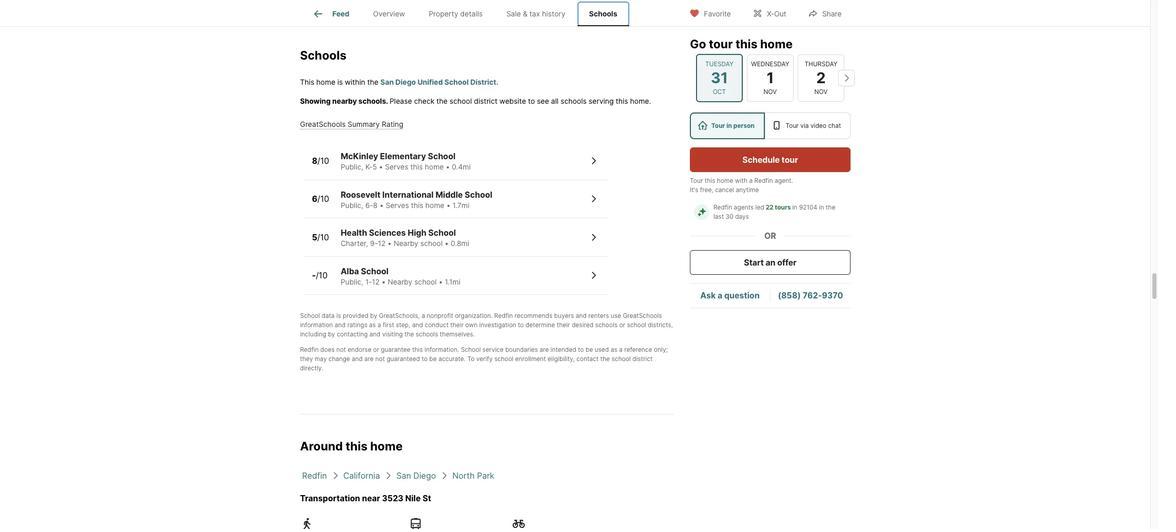 Task type: locate. For each thing, give the bounding box(es) containing it.
greatschools inside , a nonprofit organization. redfin recommends buyers and renters use greatschools information and ratings as a
[[623, 312, 662, 320]]

serves
[[385, 162, 409, 171], [386, 201, 409, 209]]

and
[[576, 312, 587, 320], [335, 321, 346, 329], [412, 321, 423, 329], [370, 330, 381, 338], [352, 355, 363, 363]]

not up the change
[[337, 346, 346, 353]]

1 vertical spatial is
[[337, 312, 341, 320]]

nov inside wednesday 1 nov
[[764, 88, 777, 96]]

led
[[756, 203, 765, 211]]

feed
[[333, 9, 350, 18]]

1 vertical spatial serves
[[386, 201, 409, 209]]

1 vertical spatial district
[[633, 355, 653, 363]]

1 horizontal spatial in
[[793, 203, 798, 211]]

school left 1.1mi
[[415, 277, 437, 286]]

0 horizontal spatial schools
[[416, 330, 438, 338]]

schools down renters
[[596, 321, 618, 329]]

0 horizontal spatial by
[[328, 330, 335, 338]]

0 horizontal spatial as
[[369, 321, 376, 329]]

• down middle
[[447, 201, 451, 209]]

2 horizontal spatial schools
[[596, 321, 618, 329]]

0 vertical spatial nearby
[[394, 239, 419, 248]]

2 their from the left
[[557, 321, 570, 329]]

in right tours
[[793, 203, 798, 211]]

home down middle
[[426, 201, 445, 209]]

x-out button
[[744, 2, 796, 23]]

schools down conduct
[[416, 330, 438, 338]]

home up wednesday
[[761, 37, 793, 51]]

renters
[[589, 312, 609, 320]]

their up themselves.
[[451, 321, 464, 329]]

serves inside the mckinley elementary school public, k-5 • serves this home • 0.4mi
[[385, 162, 409, 171]]

public, down mckinley
[[341, 162, 364, 171]]

to left see
[[528, 97, 535, 105]]

home right this
[[317, 78, 336, 86]]

check
[[414, 97, 435, 105]]

0 vertical spatial by
[[370, 312, 378, 320]]

2
[[817, 69, 826, 87]]

charter,
[[341, 239, 368, 248]]

nile
[[406, 493, 421, 503]]

tour inside option
[[712, 122, 725, 129]]

or
[[620, 321, 626, 329], [373, 346, 379, 353]]

their
[[451, 321, 464, 329], [557, 321, 570, 329]]

• right 6-
[[380, 201, 384, 209]]

0 vertical spatial schools
[[561, 97, 587, 105]]

1 their from the left
[[451, 321, 464, 329]]

0 vertical spatial be
[[586, 346, 593, 353]]

school up 1-
[[361, 266, 389, 276]]

1 horizontal spatial 8
[[373, 201, 378, 209]]

serves down international at the left
[[386, 201, 409, 209]]

in left person
[[727, 122, 732, 129]]

&
[[523, 9, 528, 18]]

change
[[329, 355, 350, 363]]

6
[[312, 194, 318, 204]]

12 up school data is provided by greatschools
[[372, 277, 380, 286]]

as inside school service boundaries are intended to be used as a reference only; they may change and are not
[[611, 346, 618, 353]]

not down the redfin does not endorse or guarantee this information.
[[376, 355, 385, 363]]

accurate.
[[439, 355, 466, 363]]

1 horizontal spatial san
[[397, 470, 411, 481]]

2 vertical spatial public,
[[341, 277, 364, 286]]

tour for tour via video chat
[[786, 122, 799, 129]]

website
[[500, 97, 526, 105]]

1 vertical spatial public,
[[341, 201, 364, 209]]

north park
[[453, 470, 495, 481]]

list box
[[690, 113, 851, 139]]

tour up "it's"
[[690, 177, 703, 184]]

as
[[369, 321, 376, 329], [611, 346, 618, 353]]

0 vertical spatial district
[[474, 97, 498, 105]]

- /10
[[312, 270, 328, 281]]

this down international at the left
[[411, 201, 424, 209]]

0 horizontal spatial tour
[[690, 177, 703, 184]]

12
[[378, 239, 386, 248], [372, 277, 380, 286]]

public, inside the mckinley elementary school public, k-5 • serves this home • 0.4mi
[[341, 162, 364, 171]]

be up contact
[[586, 346, 593, 353]]

1 vertical spatial or
[[373, 346, 379, 353]]

1 vertical spatial tour
[[782, 155, 798, 165]]

/10 left the health
[[317, 232, 329, 242]]

1 vertical spatial schools
[[596, 321, 618, 329]]

this home is within the san diego unified school district .
[[300, 78, 499, 86]]

guaranteed
[[387, 355, 420, 363]]

and down endorse
[[352, 355, 363, 363]]

free,
[[700, 186, 714, 194]]

a left "reference"
[[620, 346, 623, 353]]

middle
[[436, 189, 463, 200]]

• down sciences in the left of the page
[[388, 239, 392, 248]]

0 vertical spatial tour
[[709, 37, 733, 51]]

0 horizontal spatial nov
[[764, 88, 777, 96]]

1 vertical spatial be
[[430, 355, 437, 363]]

tab list
[[300, 0, 638, 26]]

tour via video chat
[[786, 122, 841, 129]]

san diego link
[[397, 470, 436, 481]]

school service boundaries are intended to be used as a reference only; they may change and are not
[[300, 346, 668, 363]]

1 horizontal spatial their
[[557, 321, 570, 329]]

0 vertical spatial 8
[[312, 156, 318, 166]]

home
[[761, 37, 793, 51], [317, 78, 336, 86], [425, 162, 444, 171], [717, 177, 734, 184], [426, 201, 445, 209], [370, 439, 403, 454]]

public, inside roosevelt international middle school public, 6-8 • serves this home • 1.7mi
[[341, 201, 364, 209]]

6-
[[366, 201, 373, 209]]

1 horizontal spatial schools
[[589, 9, 618, 18]]

greatschools up districts,
[[623, 312, 662, 320]]

0 vertical spatial schools
[[589, 9, 618, 18]]

nov down 1
[[764, 88, 777, 96]]

redfin link
[[302, 470, 327, 481]]

home up california link
[[370, 439, 403, 454]]

/10 left roosevelt
[[318, 194, 329, 204]]

be down information. in the bottom left of the page
[[430, 355, 437, 363]]

or down the use
[[620, 321, 626, 329]]

tour inside button
[[782, 155, 798, 165]]

0 vertical spatial are
[[540, 346, 549, 353]]

762-
[[803, 290, 822, 301]]

redfin
[[755, 177, 773, 184], [714, 203, 732, 211], [495, 312, 513, 320], [300, 346, 319, 353], [302, 470, 327, 481]]

home left 0.4mi
[[425, 162, 444, 171]]

1 vertical spatial are
[[365, 355, 374, 363]]

ratings
[[348, 321, 368, 329]]

and up desired
[[576, 312, 587, 320]]

share
[[823, 9, 842, 18]]

30
[[726, 213, 734, 220]]

0 horizontal spatial be
[[430, 355, 437, 363]]

redfin does not endorse or guarantee this information.
[[300, 346, 460, 353]]

san up nile
[[397, 470, 411, 481]]

around this home
[[300, 439, 403, 454]]

0 horizontal spatial not
[[337, 346, 346, 353]]

district down the district on the left of page
[[474, 97, 498, 105]]

1 vertical spatial nearby
[[388, 277, 413, 286]]

or right endorse
[[373, 346, 379, 353]]

3 public, from the top
[[341, 277, 364, 286]]

is for within
[[338, 78, 343, 86]]

1 horizontal spatial nov
[[815, 88, 828, 96]]

tour left person
[[712, 122, 725, 129]]

0 horizontal spatial schools
[[300, 48, 347, 63]]

nov down 2 at the top of the page
[[815, 88, 828, 96]]

the inside guaranteed to be accurate. to verify school enrollment eligibility, contact the school district directly.
[[601, 355, 610, 363]]

ask a question
[[701, 290, 760, 301]]

transportation
[[300, 493, 360, 503]]

to
[[528, 97, 535, 105], [518, 321, 524, 329], [578, 346, 584, 353], [422, 355, 428, 363]]

as right ratings
[[369, 321, 376, 329]]

•
[[379, 162, 383, 171], [446, 162, 450, 171], [380, 201, 384, 209], [447, 201, 451, 209], [388, 239, 392, 248], [445, 239, 449, 248], [382, 277, 386, 286], [439, 277, 443, 286]]

1 vertical spatial 5
[[312, 232, 317, 242]]

sale & tax history tab
[[495, 2, 578, 26]]

8 inside roosevelt international middle school public, 6-8 • serves this home • 1.7mi
[[373, 201, 378, 209]]

the inside first step, and conduct their own investigation to determine their desired schools or school districts, including by contacting and visiting the schools themselves.
[[405, 330, 414, 338]]

0 horizontal spatial or
[[373, 346, 379, 353]]

greatschools summary rating link
[[300, 120, 404, 128]]

0 horizontal spatial their
[[451, 321, 464, 329]]

0 horizontal spatial district
[[474, 97, 498, 105]]

1 horizontal spatial by
[[370, 312, 378, 320]]

redfin inside , a nonprofit organization. redfin recommends buyers and renters use greatschools information and ratings as a
[[495, 312, 513, 320]]

92104
[[799, 203, 818, 211]]

mckinley
[[341, 151, 378, 161]]

1 nov from the left
[[764, 88, 777, 96]]

public,
[[341, 162, 364, 171], [341, 201, 364, 209], [341, 277, 364, 286]]

redfin up they
[[300, 346, 319, 353]]

school inside first step, and conduct their own investigation to determine their desired schools or school districts, including by contacting and visiting the schools themselves.
[[627, 321, 647, 329]]

1 vertical spatial 12
[[372, 277, 380, 286]]

school inside health sciences high school charter, 9-12 • nearby school • 0.8mi
[[421, 239, 443, 248]]

1 vertical spatial not
[[376, 355, 385, 363]]

go tour this home
[[690, 37, 793, 51]]

redfin up the transportation
[[302, 470, 327, 481]]

school
[[450, 97, 472, 105], [421, 239, 443, 248], [415, 277, 437, 286], [627, 321, 647, 329], [495, 355, 514, 363], [612, 355, 631, 363]]

0 vertical spatial serves
[[385, 162, 409, 171]]

1 horizontal spatial as
[[611, 346, 618, 353]]

nearby
[[333, 97, 357, 105]]

2 horizontal spatial in
[[819, 203, 824, 211]]

1 horizontal spatial tour
[[712, 122, 725, 129]]

school up to
[[461, 346, 481, 353]]

ask
[[701, 290, 716, 301]]

a right ","
[[422, 312, 425, 320]]

12 down sciences in the left of the page
[[378, 239, 386, 248]]

school left districts,
[[627, 321, 647, 329]]

diego up st
[[414, 470, 436, 481]]

None button
[[696, 54, 743, 102], [747, 54, 794, 102], [798, 54, 845, 102], [696, 54, 743, 102], [747, 54, 794, 102], [798, 54, 845, 102]]

is
[[338, 78, 343, 86], [337, 312, 341, 320]]

the right 92104
[[826, 203, 836, 211]]

2 public, from the top
[[341, 201, 364, 209]]

5 down 6
[[312, 232, 317, 242]]

greatschools up step,
[[379, 312, 418, 320]]

1 horizontal spatial or
[[620, 321, 626, 329]]

start an offer button
[[690, 250, 851, 275]]

31
[[711, 69, 728, 87]]

schools up this
[[300, 48, 347, 63]]

is left within
[[338, 78, 343, 86]]

2 nov from the left
[[815, 88, 828, 96]]

the down used
[[601, 355, 610, 363]]

school down "reference"
[[612, 355, 631, 363]]

1 horizontal spatial be
[[586, 346, 593, 353]]

ask a question link
[[701, 290, 760, 301]]

to inside first step, and conduct their own investigation to determine their desired schools or school districts, including by contacting and visiting the schools themselves.
[[518, 321, 524, 329]]

x-out
[[767, 9, 787, 18]]

nearby right 1-
[[388, 277, 413, 286]]

redfin for redfin does not endorse or guarantee this information.
[[300, 346, 319, 353]]

may
[[315, 355, 327, 363]]

schedule
[[743, 155, 780, 165]]

tour up the agent.
[[782, 155, 798, 165]]

school up 1.7mi
[[465, 189, 493, 200]]

this inside the mckinley elementary school public, k-5 • serves this home • 0.4mi
[[411, 162, 423, 171]]

school up 0.4mi
[[428, 151, 456, 161]]

this inside roosevelt international middle school public, 6-8 • serves this home • 1.7mi
[[411, 201, 424, 209]]

/10 for 5
[[317, 232, 329, 242]]

tour for schedule
[[782, 155, 798, 165]]

0 vertical spatial is
[[338, 78, 343, 86]]

north
[[453, 470, 475, 481]]

schools right the all
[[561, 97, 587, 105]]

boundaries
[[506, 346, 538, 353]]

1 horizontal spatial not
[[376, 355, 385, 363]]

nov for 1
[[764, 88, 777, 96]]

tour
[[712, 122, 725, 129], [786, 122, 799, 129], [690, 177, 703, 184]]

0 vertical spatial not
[[337, 346, 346, 353]]

san diego
[[397, 470, 436, 481]]

1 horizontal spatial greatschools
[[379, 312, 418, 320]]

0 vertical spatial public,
[[341, 162, 364, 171]]

/10 for 8
[[318, 156, 329, 166]]

are
[[540, 346, 549, 353], [365, 355, 374, 363]]

thursday 2 nov
[[805, 60, 838, 96]]

or inside first step, and conduct their own investigation to determine their desired schools or school districts, including by contacting and visiting the schools themselves.
[[620, 321, 626, 329]]

0 vertical spatial san
[[381, 78, 394, 86]]

district down "reference"
[[633, 355, 653, 363]]

themselves.
[[440, 330, 475, 338]]

a
[[749, 177, 753, 184], [718, 290, 723, 301], [422, 312, 425, 320], [378, 321, 381, 329], [620, 346, 623, 353]]

tour via video chat option
[[765, 113, 851, 139]]

1 horizontal spatial are
[[540, 346, 549, 353]]

0 vertical spatial 5
[[373, 162, 377, 171]]

redfin up last
[[714, 203, 732, 211]]

1 public, from the top
[[341, 162, 364, 171]]

1 horizontal spatial 5
[[373, 162, 377, 171]]

it's
[[690, 186, 699, 194]]

school inside health sciences high school charter, 9-12 • nearby school • 0.8mi
[[429, 228, 456, 238]]

5 down mckinley
[[373, 162, 377, 171]]

overview tab
[[362, 2, 417, 26]]

public, down alba
[[341, 277, 364, 286]]

property details tab
[[417, 2, 495, 26]]

this
[[736, 37, 758, 51], [616, 97, 629, 105], [411, 162, 423, 171], [705, 177, 716, 184], [411, 201, 424, 209], [412, 346, 423, 353], [346, 439, 368, 454]]

next image
[[839, 70, 855, 86]]

within
[[345, 78, 366, 86]]

0 vertical spatial diego
[[396, 78, 416, 86]]

22
[[766, 203, 774, 211]]

0 vertical spatial or
[[620, 321, 626, 329]]

greatschools down showing
[[300, 120, 346, 128]]

1 vertical spatial by
[[328, 330, 335, 338]]

share button
[[800, 2, 851, 23]]

0 horizontal spatial tour
[[709, 37, 733, 51]]

2 horizontal spatial greatschools
[[623, 312, 662, 320]]

nearby inside alba school public, 1-12 • nearby school • 1.1mi
[[388, 277, 413, 286]]

in
[[727, 122, 732, 129], [793, 203, 798, 211], [819, 203, 824, 211]]

nov inside thursday 2 nov
[[815, 88, 828, 96]]

buyers
[[555, 312, 574, 320]]

to up contact
[[578, 346, 584, 353]]

1 horizontal spatial district
[[633, 355, 653, 363]]

• left 1.1mi
[[439, 277, 443, 286]]

offer
[[778, 257, 797, 268]]

to down information. in the bottom left of the page
[[422, 355, 428, 363]]

to inside school service boundaries are intended to be used as a reference only; they may change and are not
[[578, 346, 584, 353]]

0 horizontal spatial san
[[381, 78, 394, 86]]

by right 'provided'
[[370, 312, 378, 320]]

serves down elementary
[[385, 162, 409, 171]]

1 vertical spatial as
[[611, 346, 618, 353]]

0 vertical spatial 12
[[378, 239, 386, 248]]

the right check
[[437, 97, 448, 105]]

visiting
[[382, 330, 403, 338]]

1 horizontal spatial tour
[[782, 155, 798, 165]]

in right 92104
[[819, 203, 824, 211]]

reference
[[625, 346, 653, 353]]

8 down roosevelt
[[373, 201, 378, 209]]

is right data
[[337, 312, 341, 320]]

• left 0.8mi at top left
[[445, 239, 449, 248]]

school inside school service boundaries are intended to be used as a reference only; they may change and are not
[[461, 346, 481, 353]]

this down elementary
[[411, 162, 423, 171]]

are down endorse
[[365, 355, 374, 363]]

park
[[477, 470, 495, 481]]

and inside school service boundaries are intended to be used as a reference only; they may change and are not
[[352, 355, 363, 363]]

1 vertical spatial 8
[[373, 201, 378, 209]]

school up 0.8mi at top left
[[429, 228, 456, 238]]

conduct
[[425, 321, 449, 329]]

0 horizontal spatial in
[[727, 122, 732, 129]]

the
[[368, 78, 379, 86], [437, 97, 448, 105], [826, 203, 836, 211], [405, 330, 414, 338], [601, 355, 610, 363]]

are up enrollment
[[540, 346, 549, 353]]

schools right history
[[589, 9, 618, 18]]

school down high
[[421, 239, 443, 248]]

/10 for 6
[[318, 194, 329, 204]]

2 horizontal spatial tour
[[786, 122, 799, 129]]

0 vertical spatial as
[[369, 321, 376, 329]]

/10 left mckinley
[[318, 156, 329, 166]]

schools tab
[[578, 2, 630, 26]]

tour left via
[[786, 122, 799, 129]]

property details
[[429, 9, 483, 18]]

district
[[474, 97, 498, 105], [633, 355, 653, 363]]

8 up 6
[[312, 156, 318, 166]]

tour inside option
[[786, 122, 799, 129]]



Task type: describe. For each thing, give the bounding box(es) containing it.
school down service
[[495, 355, 514, 363]]

school data is provided by greatschools
[[300, 312, 418, 320]]

redfin up anytime
[[755, 177, 773, 184]]

be inside school service boundaries are intended to be used as a reference only; they may change and are not
[[586, 346, 593, 353]]

use
[[611, 312, 622, 320]]

a right ask
[[718, 290, 723, 301]]

san diego unified school district link
[[381, 78, 497, 86]]

schools inside tab
[[589, 9, 618, 18]]

1 vertical spatial diego
[[414, 470, 436, 481]]

5 /10
[[312, 232, 329, 242]]

tour in person
[[712, 122, 755, 129]]

12 inside health sciences high school charter, 9-12 • nearby school • 0.8mi
[[378, 239, 386, 248]]

1
[[767, 69, 774, 87]]

redfin for redfin
[[302, 470, 327, 481]]

list box containing tour in person
[[690, 113, 851, 139]]

eligibility,
[[548, 355, 575, 363]]

district inside guaranteed to be accurate. to verify school enrollment eligibility, contact the school district directly.
[[633, 355, 653, 363]]

public, inside alba school public, 1-12 • nearby school • 1.1mi
[[341, 277, 364, 286]]

desired
[[572, 321, 594, 329]]

showing
[[300, 97, 331, 105]]

organization.
[[455, 312, 493, 320]]

last
[[714, 213, 724, 220]]

as inside , a nonprofit organization. redfin recommends buyers and renters use greatschools information and ratings as a
[[369, 321, 376, 329]]

9370
[[822, 290, 844, 301]]

school inside alba school public, 1-12 • nearby school • 1.1mi
[[415, 277, 437, 286]]

near
[[362, 493, 380, 503]]

question
[[725, 290, 760, 301]]

x-
[[767, 9, 775, 18]]

tour for go
[[709, 37, 733, 51]]

go
[[690, 37, 706, 51]]

summary
[[348, 120, 380, 128]]

via
[[801, 122, 809, 129]]

international
[[383, 189, 434, 200]]

data
[[322, 312, 335, 320]]

to
[[468, 355, 475, 363]]

cancel
[[715, 186, 734, 194]]

contacting
[[337, 330, 368, 338]]

or
[[765, 231, 776, 241]]

home inside roosevelt international middle school public, 6-8 • serves this home • 1.7mi
[[426, 201, 445, 209]]

1.1mi
[[445, 277, 461, 286]]

school down "san diego unified school district" link
[[450, 97, 472, 105]]

1 horizontal spatial schools
[[561, 97, 587, 105]]

tour in person option
[[690, 113, 765, 139]]

service
[[483, 346, 504, 353]]

6 /10
[[312, 194, 329, 204]]

details
[[461, 9, 483, 18]]

• right k-
[[379, 162, 383, 171]]

a left first
[[378, 321, 381, 329]]

• left 0.4mi
[[446, 162, 450, 171]]

tab list containing feed
[[300, 0, 638, 26]]

and down ","
[[412, 321, 423, 329]]

this up wednesday
[[736, 37, 758, 51]]

the right within
[[368, 78, 379, 86]]

enrollment
[[516, 355, 546, 363]]

contact
[[577, 355, 599, 363]]

8 /10
[[312, 156, 329, 166]]

first
[[383, 321, 394, 329]]

(858)
[[778, 290, 801, 301]]

investigation
[[480, 321, 517, 329]]

this up california
[[346, 439, 368, 454]]

1 vertical spatial schools
[[300, 48, 347, 63]]

and up contacting
[[335, 321, 346, 329]]

districts,
[[648, 321, 673, 329]]

the inside in the last 30 days
[[826, 203, 836, 211]]

school right unified
[[445, 78, 469, 86]]

wednesday 1 nov
[[751, 60, 790, 96]]

high
[[408, 228, 427, 238]]

-
[[312, 270, 316, 281]]

determine
[[526, 321, 555, 329]]

be inside guaranteed to be accurate. to verify school enrollment eligibility, contact the school district directly.
[[430, 355, 437, 363]]

this
[[300, 78, 315, 86]]

anytime
[[736, 186, 759, 194]]

an
[[766, 257, 776, 268]]

• right 1-
[[382, 277, 386, 286]]

0 horizontal spatial greatschools
[[300, 120, 346, 128]]

tour for tour this home with a redfin agent.
[[690, 177, 703, 184]]

tuesday
[[706, 60, 734, 68]]

schedule tour button
[[690, 147, 851, 172]]

start
[[744, 257, 764, 268]]

1.7mi
[[453, 201, 470, 209]]

health
[[341, 228, 367, 238]]

school up information in the bottom left of the page
[[300, 312, 320, 320]]

video
[[811, 122, 827, 129]]

does
[[321, 346, 335, 353]]

serves inside roosevelt international middle school public, 6-8 • serves this home • 1.7mi
[[386, 201, 409, 209]]

guaranteed to be accurate. to verify school enrollment eligibility, contact the school district directly.
[[300, 355, 653, 372]]

a right with
[[749, 177, 753, 184]]

around
[[300, 439, 343, 454]]

chat
[[829, 122, 841, 129]]

0 horizontal spatial 5
[[312, 232, 317, 242]]

elementary
[[380, 151, 426, 161]]

school inside roosevelt international middle school public, 6-8 • serves this home • 1.7mi
[[465, 189, 493, 200]]

12 inside alba school public, 1-12 • nearby school • 1.1mi
[[372, 277, 380, 286]]

recommends
[[515, 312, 553, 320]]

to inside guaranteed to be accurate. to verify school enrollment eligibility, contact the school district directly.
[[422, 355, 428, 363]]

sale
[[507, 9, 521, 18]]

used
[[595, 346, 609, 353]]

school inside alba school public, 1-12 • nearby school • 1.1mi
[[361, 266, 389, 276]]

is for provided
[[337, 312, 341, 320]]

favorite
[[704, 9, 731, 18]]

alba school public, 1-12 • nearby school • 1.1mi
[[341, 266, 461, 286]]

in the last 30 days
[[714, 203, 837, 220]]

in inside option
[[727, 122, 732, 129]]

nov for 2
[[815, 88, 828, 96]]

this up free,
[[705, 177, 716, 184]]

tour for tour in person
[[712, 122, 725, 129]]

see
[[537, 97, 549, 105]]

1 vertical spatial san
[[397, 470, 411, 481]]

mckinley elementary school public, k-5 • serves this home • 0.4mi
[[341, 151, 471, 171]]

0.4mi
[[452, 162, 471, 171]]

roosevelt international middle school public, 6-8 • serves this home • 1.7mi
[[341, 189, 493, 209]]

/10 for -
[[316, 270, 328, 281]]

intended
[[551, 346, 577, 353]]

a inside school service boundaries are intended to be used as a reference only; they may change and are not
[[620, 346, 623, 353]]

(858) 762-9370 link
[[778, 290, 844, 301]]

0 horizontal spatial are
[[365, 355, 374, 363]]

in inside in the last 30 days
[[819, 203, 824, 211]]

school inside the mckinley elementary school public, k-5 • serves this home • 0.4mi
[[428, 151, 456, 161]]

home.
[[631, 97, 652, 105]]

and up the redfin does not endorse or guarantee this information.
[[370, 330, 381, 338]]

directly.
[[300, 364, 323, 372]]

start an offer
[[744, 257, 797, 268]]

sale & tax history
[[507, 9, 566, 18]]

0 horizontal spatial 8
[[312, 156, 318, 166]]

tuesday 31 oct
[[706, 60, 734, 96]]

by inside first step, and conduct their own investigation to determine their desired schools or school districts, including by contacting and visiting the schools themselves.
[[328, 330, 335, 338]]

2 vertical spatial schools
[[416, 330, 438, 338]]

, a nonprofit organization. redfin recommends buyers and renters use greatschools information and ratings as a
[[300, 312, 662, 329]]

nonprofit
[[427, 312, 453, 320]]

nearby inside health sciences high school charter, 9-12 • nearby school • 0.8mi
[[394, 239, 419, 248]]

not inside school service boundaries are intended to be used as a reference only; they may change and are not
[[376, 355, 385, 363]]

rating
[[382, 120, 404, 128]]

agents
[[734, 203, 754, 211]]

this up the 'guaranteed'
[[412, 346, 423, 353]]

this left the home.
[[616, 97, 629, 105]]

home up cancel
[[717, 177, 734, 184]]

person
[[734, 122, 755, 129]]

5 inside the mckinley elementary school public, k-5 • serves this home • 0.4mi
[[373, 162, 377, 171]]

home inside the mckinley elementary school public, k-5 • serves this home • 0.4mi
[[425, 162, 444, 171]]

redfin for redfin agents led 22 tours in 92104
[[714, 203, 732, 211]]

schedule tour
[[743, 155, 798, 165]]

tours
[[775, 203, 791, 211]]

sciences
[[369, 228, 406, 238]]

district
[[471, 78, 497, 86]]

including
[[300, 330, 326, 338]]

agent.
[[775, 177, 793, 184]]

serving
[[589, 97, 614, 105]]



Task type: vqa. For each thing, say whether or not it's contained in the screenshot.


